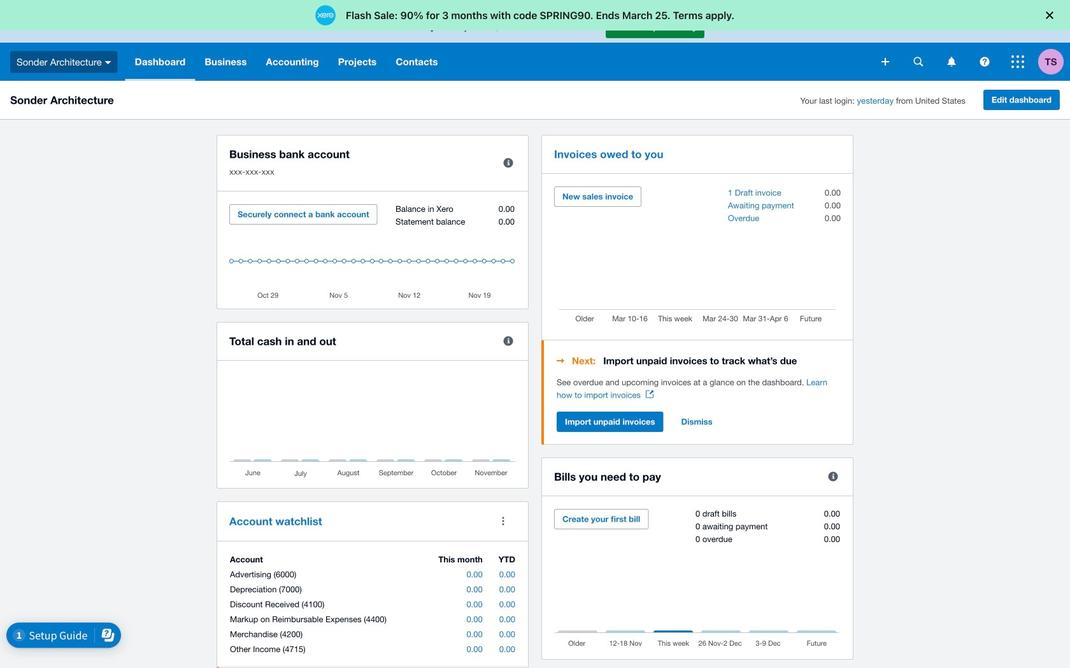 Task type: describe. For each thing, give the bounding box(es) containing it.
0 horizontal spatial svg image
[[105, 61, 111, 64]]

empty state of the bills widget with a 'create your first bill' button and an unpopulated column graph. image
[[554, 510, 841, 650]]

empty state widget for the total cash in and out feature, displaying a column graph summarising bank transaction data as total money in versus total money out across all connected bank accounts, enabling a visual comparison of the two amounts. image
[[229, 374, 516, 479]]

2 horizontal spatial svg image
[[1012, 55, 1024, 68]]

accounts watchlist options image
[[491, 509, 516, 535]]



Task type: vqa. For each thing, say whether or not it's contained in the screenshot.
svg icon
yes



Task type: locate. For each thing, give the bounding box(es) containing it.
empty state bank feed widget with a tooltip explaining the feature. includes a 'securely connect a bank account' button and a data-less flat line graph marking four weekly dates, indicating future account balance tracking. image
[[229, 205, 516, 299]]

banner
[[0, 11, 1070, 81]]

1 horizontal spatial svg image
[[882, 58, 889, 66]]

2 horizontal spatial svg image
[[948, 57, 956, 67]]

dialog
[[0, 0, 1070, 31]]

opens in a new tab image
[[646, 391, 654, 398]]

0 horizontal spatial svg image
[[914, 57, 923, 67]]

panel body document
[[557, 377, 841, 402], [557, 377, 841, 402]]

heading
[[557, 354, 841, 369]]

svg image
[[948, 57, 956, 67], [882, 58, 889, 66], [105, 61, 111, 64]]

1 horizontal spatial svg image
[[980, 57, 990, 67]]

svg image
[[1012, 55, 1024, 68], [914, 57, 923, 67], [980, 57, 990, 67]]



